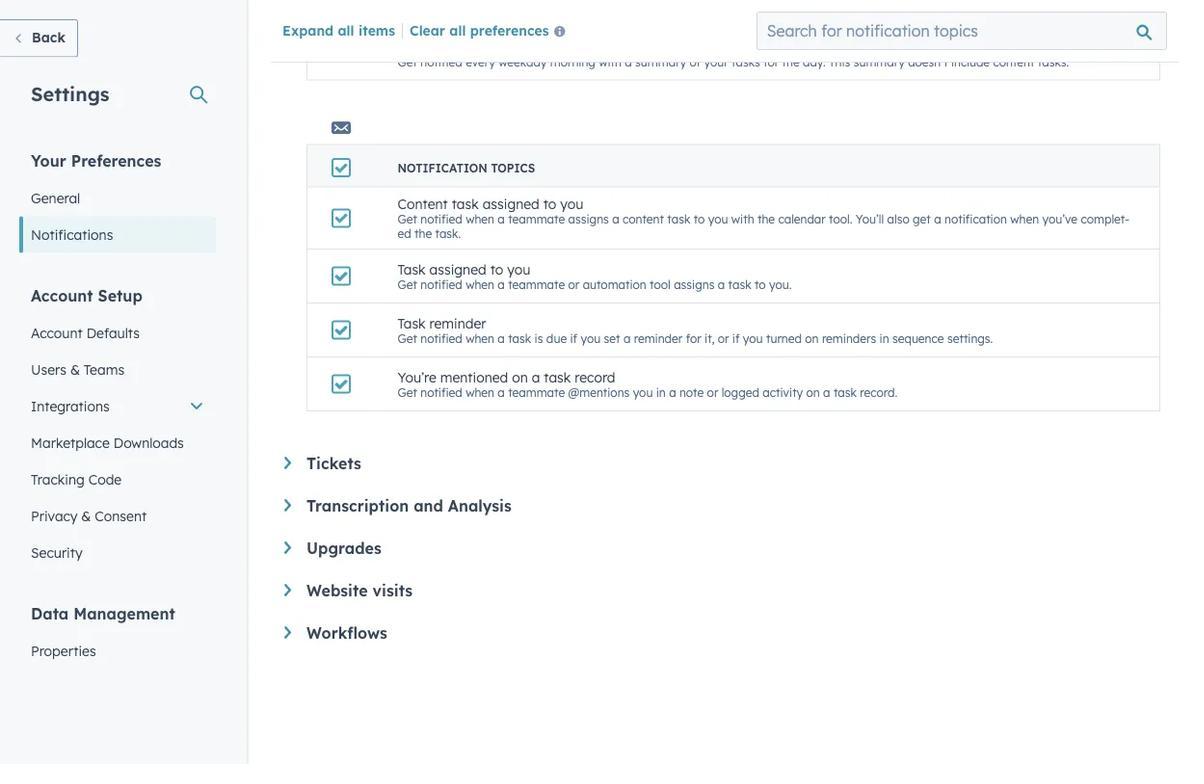 Task type: vqa. For each thing, say whether or not it's contained in the screenshot.
"every"
yes



Task type: describe. For each thing, give the bounding box(es) containing it.
task reminder get notified when a task is due if you set a reminder for it, or if you turned on reminders in sequence settings.
[[398, 314, 993, 346]]

due
[[546, 331, 567, 346]]

notification
[[398, 160, 488, 175]]

digest
[[464, 37, 503, 54]]

expand all items
[[282, 21, 395, 38]]

notified inside content task assigned to you get notified when a teammate assigns a content task to you with the calendar tool. you'll also get a notification when you've completed the task.
[[420, 212, 462, 226]]

account defaults link
[[19, 315, 216, 351]]

topics
[[491, 160, 535, 175]]

2 if from the left
[[732, 331, 740, 346]]

items
[[358, 21, 395, 38]]

also
[[887, 212, 910, 226]]

1 horizontal spatial reminder
[[634, 331, 683, 346]]

0 horizontal spatial reminder
[[429, 314, 486, 331]]

for for task reminder
[[686, 331, 701, 346]]

this
[[829, 54, 850, 69]]

workflows
[[306, 624, 387, 643]]

caret image for website visits
[[284, 584, 291, 596]]

all for expand
[[338, 21, 354, 38]]

notifications link
[[19, 216, 216, 253]]

content inside content task assigned to you get notified when a teammate assigns a content task to you with the calendar tool. you'll also get a notification when you've completed the task.
[[623, 212, 664, 226]]

integrations
[[31, 398, 110, 414]]

get inside task daily digest get notified every weekday morning with a summary of your tasks for the day. this summary doesn't include content tasks.
[[398, 54, 417, 69]]

tool.
[[829, 212, 852, 226]]

analysis
[[448, 496, 512, 516]]

transcription and analysis button
[[284, 496, 1160, 516]]

when inside you're mentioned on a task record get notified when a teammate @mentions you in a note or logged activity on a task record.
[[466, 385, 494, 400]]

sequence
[[892, 331, 944, 346]]

code
[[88, 471, 122, 488]]

clear
[[410, 21, 445, 38]]

day.
[[803, 54, 826, 69]]

calendar
[[778, 212, 826, 226]]

@mentions
[[568, 385, 630, 400]]

1 horizontal spatial the
[[757, 212, 775, 226]]

with inside task daily digest get notified every weekday morning with a summary of your tasks for the day. this summary doesn't include content tasks.
[[599, 54, 622, 69]]

your preferences element
[[19, 150, 216, 253]]

users & teams link
[[19, 351, 216, 388]]

privacy & consent link
[[19, 498, 216, 534]]

on inside task reminder get notified when a task is due if you set a reminder for it, or if you turned on reminders in sequence settings.
[[805, 331, 819, 346]]

the inside task daily digest get notified every weekday morning with a summary of your tasks for the day. this summary doesn't include content tasks.
[[782, 54, 800, 69]]

marketplace downloads
[[31, 434, 184, 451]]

notified inside task assigned to you get notified when a teammate or automation tool assigns a task to you.
[[420, 277, 462, 292]]

defaults
[[86, 324, 140, 341]]

is
[[534, 331, 543, 346]]

doesn't
[[908, 54, 948, 69]]

task up tool
[[667, 212, 690, 226]]

your
[[31, 151, 66, 170]]

assigned inside task assigned to you get notified when a teammate or automation tool assigns a task to you.
[[429, 260, 486, 277]]

and
[[414, 496, 443, 516]]

downloads
[[113, 434, 184, 451]]

reminders
[[822, 331, 876, 346]]

assigns inside content task assigned to you get notified when a teammate assigns a content task to you with the calendar tool. you'll also get a notification when you've completed the task.
[[568, 212, 609, 226]]

record
[[575, 368, 615, 385]]

privacy
[[31, 507, 77, 524]]

note
[[679, 385, 704, 400]]

it,
[[705, 331, 715, 346]]

weekday
[[499, 54, 547, 69]]

1 if from the left
[[570, 331, 577, 346]]

a right activity
[[823, 385, 830, 400]]

visits
[[373, 581, 413, 600]]

when inside task reminder get notified when a task is due if you set a reminder for it, or if you turned on reminders in sequence settings.
[[466, 331, 494, 346]]

1 summary from the left
[[635, 54, 686, 69]]

or inside task assigned to you get notified when a teammate or automation tool assigns a task to you.
[[568, 277, 580, 292]]

turned
[[766, 331, 802, 346]]

preferences
[[470, 21, 549, 38]]

security link
[[19, 534, 216, 571]]

every
[[466, 54, 495, 69]]

tasks
[[732, 54, 760, 69]]

a right get
[[934, 212, 941, 226]]

get inside task assigned to you get notified when a teammate or automation tool assigns a task to you.
[[398, 277, 417, 292]]

general
[[31, 189, 80, 206]]

task inside task reminder get notified when a task is due if you set a reminder for it, or if you turned on reminders in sequence settings.
[[508, 331, 531, 346]]

tasks.
[[1038, 54, 1069, 69]]

back link
[[0, 19, 78, 57]]

mentioned
[[440, 368, 508, 385]]

preferences
[[71, 151, 161, 170]]

account for account defaults
[[31, 324, 83, 341]]

notified inside task daily digest get notified every weekday morning with a summary of your tasks for the day. this summary doesn't include content tasks.
[[420, 54, 462, 69]]

upgrades button
[[284, 539, 1160, 558]]

setup
[[98, 286, 142, 305]]

caret image for transcription and analysis
[[284, 499, 291, 512]]

data management element
[[19, 603, 216, 764]]

automation
[[583, 277, 646, 292]]

transcription
[[306, 496, 409, 516]]

task for task assigned to you
[[398, 260, 426, 277]]

task up task.
[[452, 195, 479, 212]]

or for record
[[707, 385, 718, 400]]

notification
[[945, 212, 1007, 226]]

a inside task daily digest get notified every weekday morning with a summary of your tasks for the day. this summary doesn't include content tasks.
[[625, 54, 632, 69]]

completed
[[398, 212, 1130, 241]]

marketplace downloads link
[[19, 425, 216, 461]]

website visits button
[[284, 581, 1160, 600]]

get inside content task assigned to you get notified when a teammate assigns a content task to you with the calendar tool. you'll also get a notification when you've completed the task.
[[398, 212, 417, 226]]

0 horizontal spatial the
[[414, 226, 432, 241]]

daily
[[429, 37, 460, 54]]

account for account setup
[[31, 286, 93, 305]]

on right activity
[[806, 385, 820, 400]]

marketplace
[[31, 434, 110, 451]]

teams
[[84, 361, 124, 378]]

you've
[[1042, 212, 1078, 226]]

security
[[31, 544, 83, 561]]

set
[[604, 331, 620, 346]]

transcription and analysis
[[306, 496, 512, 516]]

expand
[[282, 21, 334, 38]]

properties link
[[19, 633, 216, 669]]

content
[[398, 195, 448, 212]]

on right the mentioned
[[512, 368, 528, 385]]



Task type: locate. For each thing, give the bounding box(es) containing it.
teammate inside content task assigned to you get notified when a teammate assigns a content task to you with the calendar tool. you'll also get a notification when you've completed the task.
[[508, 212, 565, 226]]

you're
[[398, 368, 436, 385]]

task left 'record.'
[[834, 385, 857, 400]]

3 notified from the top
[[420, 277, 462, 292]]

get left task.
[[398, 212, 417, 226]]

task
[[398, 37, 426, 54], [398, 260, 426, 277], [398, 314, 426, 331]]

3 get from the top
[[398, 277, 417, 292]]

task down content
[[398, 260, 426, 277]]

2 all from the left
[[449, 21, 466, 38]]

task inside task daily digest get notified every weekday morning with a summary of your tasks for the day. this summary doesn't include content tasks.
[[398, 37, 426, 54]]

caret image left upgrades
[[284, 542, 291, 554]]

0 horizontal spatial for
[[686, 331, 701, 346]]

or inside task reminder get notified when a task is due if you set a reminder for it, or if you turned on reminders in sequence settings.
[[718, 331, 729, 346]]

clear all preferences button
[[410, 20, 573, 43]]

0 horizontal spatial with
[[599, 54, 622, 69]]

0 vertical spatial &
[[70, 361, 80, 378]]

task left daily
[[398, 37, 426, 54]]

for for task daily digest
[[763, 54, 779, 69]]

get inside you're mentioned on a task record get notified when a teammate @mentions you in a note or logged activity on a task record.
[[398, 385, 417, 400]]

teammate inside task assigned to you get notified when a teammate or automation tool assigns a task to you.
[[508, 277, 565, 292]]

notified inside task reminder get notified when a task is due if you set a reminder for it, or if you turned on reminders in sequence settings.
[[420, 331, 462, 346]]

2 caret image from the top
[[284, 626, 291, 639]]

1 horizontal spatial in
[[880, 331, 889, 346]]

0 horizontal spatial all
[[338, 21, 354, 38]]

record.
[[860, 385, 898, 400]]

or left automation
[[568, 277, 580, 292]]

reminder right set
[[634, 331, 683, 346]]

Search for notification topics search field
[[756, 12, 1167, 50]]

properties
[[31, 642, 96, 659]]

the left day.
[[782, 54, 800, 69]]

task inside task assigned to you get notified when a teammate or automation tool assigns a task to you.
[[728, 277, 751, 292]]

3 teammate from the top
[[508, 385, 565, 400]]

task for task reminder
[[398, 314, 426, 331]]

notification topics
[[398, 160, 535, 175]]

get up "you're"
[[398, 331, 417, 346]]

1 vertical spatial or
[[718, 331, 729, 346]]

integrations button
[[19, 388, 216, 425]]

0 horizontal spatial content
[[623, 212, 664, 226]]

a down is
[[532, 368, 540, 385]]

caret image inside workflows dropdown button
[[284, 626, 291, 639]]

expand all items button
[[282, 21, 395, 38]]

or right it,
[[718, 331, 729, 346]]

caret image inside tickets 'dropdown button'
[[284, 457, 291, 469]]

0 vertical spatial task
[[398, 37, 426, 54]]

1 caret image from the top
[[284, 584, 291, 596]]

you'll
[[856, 212, 884, 226]]

tickets
[[306, 454, 361, 473]]

0 horizontal spatial assigns
[[568, 212, 609, 226]]

task.
[[435, 226, 461, 241]]

4 notified from the top
[[420, 331, 462, 346]]

you inside you're mentioned on a task record get notified when a teammate @mentions you in a note or logged activity on a task record.
[[633, 385, 653, 400]]

you.
[[769, 277, 792, 292]]

settings
[[31, 81, 109, 106]]

teammate up is
[[508, 277, 565, 292]]

all
[[338, 21, 354, 38], [449, 21, 466, 38]]

all inside button
[[449, 21, 466, 38]]

for
[[763, 54, 779, 69], [686, 331, 701, 346]]

your
[[704, 54, 728, 69]]

with right the morning
[[599, 54, 622, 69]]

summary
[[635, 54, 686, 69], [854, 54, 905, 69]]

caret image for upgrades
[[284, 542, 291, 554]]

task inside task reminder get notified when a task is due if you set a reminder for it, or if you turned on reminders in sequence settings.
[[398, 314, 426, 331]]

settings.
[[947, 331, 993, 346]]

with
[[599, 54, 622, 69], [731, 212, 754, 226]]

tracking code link
[[19, 461, 216, 498]]

assigned
[[483, 195, 540, 212], [429, 260, 486, 277]]

or for a
[[718, 331, 729, 346]]

2 get from the top
[[398, 212, 417, 226]]

2 account from the top
[[31, 324, 83, 341]]

or
[[568, 277, 580, 292], [718, 331, 729, 346], [707, 385, 718, 400]]

content task assigned to you get notified when a teammate assigns a content task to you with the calendar tool. you'll also get a notification when you've completed the task.
[[398, 195, 1130, 241]]

for left it,
[[686, 331, 701, 346]]

assigned down task.
[[429, 260, 486, 277]]

1 horizontal spatial all
[[449, 21, 466, 38]]

for inside task reminder get notified when a task is due if you set a reminder for it, or if you turned on reminders in sequence settings.
[[686, 331, 701, 346]]

2 summary from the left
[[854, 54, 905, 69]]

1 horizontal spatial summary
[[854, 54, 905, 69]]

a right the morning
[[625, 54, 632, 69]]

1 notified from the top
[[420, 54, 462, 69]]

your preferences
[[31, 151, 161, 170]]

task up "you're"
[[398, 314, 426, 331]]

tracking
[[31, 471, 85, 488]]

account
[[31, 286, 93, 305], [31, 324, 83, 341]]

2 vertical spatial task
[[398, 314, 426, 331]]

2 vertical spatial teammate
[[508, 385, 565, 400]]

in left "sequence"
[[880, 331, 889, 346]]

in inside task reminder get notified when a task is due if you set a reminder for it, or if you turned on reminders in sequence settings.
[[880, 331, 889, 346]]

caret image left website
[[284, 584, 291, 596]]

you inside task assigned to you get notified when a teammate or automation tool assigns a task to you.
[[507, 260, 530, 277]]

or right note at bottom right
[[707, 385, 718, 400]]

teammate inside you're mentioned on a task record get notified when a teammate @mentions you in a note or logged activity on a task record.
[[508, 385, 565, 400]]

of
[[690, 54, 701, 69]]

with left calendar
[[731, 212, 754, 226]]

reminder
[[429, 314, 486, 331], [634, 331, 683, 346]]

include
[[951, 54, 990, 69]]

get inside task reminder get notified when a task is due if you set a reminder for it, or if you turned on reminders in sequence settings.
[[398, 331, 417, 346]]

users & teams
[[31, 361, 124, 378]]

task left you.
[[728, 277, 751, 292]]

0 vertical spatial assigns
[[568, 212, 609, 226]]

2 notified from the top
[[420, 212, 462, 226]]

caret image inside upgrades dropdown button
[[284, 542, 291, 554]]

consent
[[95, 507, 147, 524]]

summary right this
[[854, 54, 905, 69]]

1 vertical spatial assigns
[[674, 277, 715, 292]]

all left items
[[338, 21, 354, 38]]

0 vertical spatial for
[[763, 54, 779, 69]]

get down clear
[[398, 54, 417, 69]]

0 vertical spatial or
[[568, 277, 580, 292]]

2 vertical spatial or
[[707, 385, 718, 400]]

in
[[880, 331, 889, 346], [656, 385, 666, 400]]

with inside content task assigned to you get notified when a teammate assigns a content task to you with the calendar tool. you'll also get a notification when you've completed the task.
[[731, 212, 754, 226]]

a down the topics
[[498, 212, 505, 226]]

to
[[543, 195, 556, 212], [694, 212, 705, 226], [490, 260, 503, 277], [755, 277, 766, 292]]

teammate
[[508, 212, 565, 226], [508, 277, 565, 292], [508, 385, 565, 400]]

1 teammate from the top
[[508, 212, 565, 226]]

1 horizontal spatial if
[[732, 331, 740, 346]]

the left calendar
[[757, 212, 775, 226]]

account setup element
[[19, 285, 216, 571]]

4 get from the top
[[398, 331, 417, 346]]

0 vertical spatial assigned
[[483, 195, 540, 212]]

0 horizontal spatial in
[[656, 385, 666, 400]]

caret image left transcription
[[284, 499, 291, 512]]

& right users
[[70, 361, 80, 378]]

&
[[70, 361, 80, 378], [81, 507, 91, 524]]

or inside you're mentioned on a task record get notified when a teammate @mentions you in a note or logged activity on a task record.
[[707, 385, 718, 400]]

5 notified from the top
[[420, 385, 462, 400]]

2 task from the top
[[398, 260, 426, 277]]

assigns right tool
[[674, 277, 715, 292]]

you're mentioned on a task record get notified when a teammate @mentions you in a note or logged activity on a task record.
[[398, 368, 898, 400]]

caret image
[[284, 584, 291, 596], [284, 626, 291, 639]]

a right "you're"
[[498, 385, 505, 400]]

assigns inside task assigned to you get notified when a teammate or automation tool assigns a task to you.
[[674, 277, 715, 292]]

content
[[993, 54, 1035, 69], [623, 212, 664, 226]]

& for privacy
[[81, 507, 91, 524]]

data
[[31, 604, 69, 623]]

when inside task assigned to you get notified when a teammate or automation tool assigns a task to you.
[[466, 277, 494, 292]]

caret image for tickets
[[284, 457, 291, 469]]

activity
[[763, 385, 803, 400]]

1 get from the top
[[398, 54, 417, 69]]

if
[[570, 331, 577, 346], [732, 331, 740, 346]]

assigns up task assigned to you get notified when a teammate or automation tool assigns a task to you.
[[568, 212, 609, 226]]

2 teammate from the top
[[508, 277, 565, 292]]

task left is
[[508, 331, 531, 346]]

1 vertical spatial assigned
[[429, 260, 486, 277]]

tool
[[650, 277, 671, 292]]

teammate down is
[[508, 385, 565, 400]]

0 vertical spatial account
[[31, 286, 93, 305]]

5 get from the top
[[398, 385, 417, 400]]

when
[[466, 212, 494, 226], [1010, 212, 1039, 226], [466, 277, 494, 292], [466, 331, 494, 346], [466, 385, 494, 400]]

1 caret image from the top
[[284, 457, 291, 469]]

caret image left tickets
[[284, 457, 291, 469]]

the left task.
[[414, 226, 432, 241]]

clear all preferences
[[410, 21, 549, 38]]

task for task daily digest
[[398, 37, 426, 54]]

a left note at bottom right
[[669, 385, 676, 400]]

task inside task assigned to you get notified when a teammate or automation tool assigns a task to you.
[[398, 260, 426, 277]]

caret image for workflows
[[284, 626, 291, 639]]

task
[[452, 195, 479, 212], [667, 212, 690, 226], [728, 277, 751, 292], [508, 331, 531, 346], [544, 368, 571, 385], [834, 385, 857, 400]]

1 horizontal spatial assigns
[[674, 277, 715, 292]]

account defaults
[[31, 324, 140, 341]]

account up account defaults at the top
[[31, 286, 93, 305]]

assigned inside content task assigned to you get notified when a teammate assigns a content task to you with the calendar tool. you'll also get a notification when you've completed the task.
[[483, 195, 540, 212]]

1 vertical spatial caret image
[[284, 626, 291, 639]]

on right turned
[[805, 331, 819, 346]]

get
[[398, 54, 417, 69], [398, 212, 417, 226], [398, 277, 417, 292], [398, 331, 417, 346], [398, 385, 417, 400]]

notified inside you're mentioned on a task record get notified when a teammate @mentions you in a note or logged activity on a task record.
[[420, 385, 462, 400]]

assigns
[[568, 212, 609, 226], [674, 277, 715, 292]]

3 task from the top
[[398, 314, 426, 331]]

task assigned to you get notified when a teammate or automation tool assigns a task to you.
[[398, 260, 792, 292]]

0 vertical spatial with
[[599, 54, 622, 69]]

in left note at bottom right
[[656, 385, 666, 400]]

summary left 'of'
[[635, 54, 686, 69]]

a up the mentioned
[[498, 277, 505, 292]]

reminder up the mentioned
[[429, 314, 486, 331]]

on
[[805, 331, 819, 346], [512, 368, 528, 385], [806, 385, 820, 400]]

management
[[73, 604, 175, 623]]

1 vertical spatial in
[[656, 385, 666, 400]]

for right "tasks" on the top right of page
[[763, 54, 779, 69]]

0 vertical spatial caret image
[[284, 584, 291, 596]]

caret image inside website visits 'dropdown button'
[[284, 584, 291, 596]]

task daily digest get notified every weekday morning with a summary of your tasks for the day. this summary doesn't include content tasks.
[[398, 37, 1069, 69]]

0 vertical spatial teammate
[[508, 212, 565, 226]]

0 vertical spatial caret image
[[284, 457, 291, 469]]

task left record
[[544, 368, 571, 385]]

account up users
[[31, 324, 83, 341]]

teammate down the topics
[[508, 212, 565, 226]]

2 vertical spatial caret image
[[284, 542, 291, 554]]

in inside you're mentioned on a task record get notified when a teammate @mentions you in a note or logged activity on a task record.
[[656, 385, 666, 400]]

1 horizontal spatial content
[[993, 54, 1035, 69]]

get down content
[[398, 277, 417, 292]]

0 vertical spatial content
[[993, 54, 1035, 69]]

account setup
[[31, 286, 142, 305]]

a
[[625, 54, 632, 69], [498, 212, 505, 226], [612, 212, 619, 226], [934, 212, 941, 226], [498, 277, 505, 292], [718, 277, 725, 292], [498, 331, 505, 346], [623, 331, 631, 346], [532, 368, 540, 385], [498, 385, 505, 400], [669, 385, 676, 400], [823, 385, 830, 400]]

upgrades
[[306, 539, 381, 558]]

1 horizontal spatial for
[[763, 54, 779, 69]]

back
[[32, 29, 65, 46]]

general link
[[19, 180, 216, 216]]

1 vertical spatial for
[[686, 331, 701, 346]]

morning
[[550, 54, 596, 69]]

caret image inside transcription and analysis dropdown button
[[284, 499, 291, 512]]

content inside task daily digest get notified every weekday morning with a summary of your tasks for the day. this summary doesn't include content tasks.
[[993, 54, 1035, 69]]

1 vertical spatial caret image
[[284, 499, 291, 512]]

all right clear
[[449, 21, 466, 38]]

2 caret image from the top
[[284, 499, 291, 512]]

0 vertical spatial in
[[880, 331, 889, 346]]

privacy & consent
[[31, 507, 147, 524]]

content left tasks.
[[993, 54, 1035, 69]]

website
[[306, 581, 368, 600]]

a right set
[[623, 331, 631, 346]]

1 all from the left
[[338, 21, 354, 38]]

tickets button
[[284, 454, 1160, 473]]

a up task assigned to you get notified when a teammate or automation tool assigns a task to you.
[[612, 212, 619, 226]]

a up task reminder get notified when a task is due if you set a reminder for it, or if you turned on reminders in sequence settings.
[[718, 277, 725, 292]]

notifications
[[31, 226, 113, 243]]

1 task from the top
[[398, 37, 426, 54]]

1 account from the top
[[31, 286, 93, 305]]

logged
[[722, 385, 759, 400]]

2 horizontal spatial the
[[782, 54, 800, 69]]

a left is
[[498, 331, 505, 346]]

1 vertical spatial task
[[398, 260, 426, 277]]

workflows button
[[284, 624, 1160, 643]]

if right it,
[[732, 331, 740, 346]]

caret image left workflows on the bottom left
[[284, 626, 291, 639]]

caret image
[[284, 457, 291, 469], [284, 499, 291, 512], [284, 542, 291, 554]]

1 vertical spatial content
[[623, 212, 664, 226]]

if right due
[[570, 331, 577, 346]]

tracking code
[[31, 471, 122, 488]]

0 horizontal spatial if
[[570, 331, 577, 346]]

1 horizontal spatial &
[[81, 507, 91, 524]]

1 vertical spatial with
[[731, 212, 754, 226]]

get left the mentioned
[[398, 385, 417, 400]]

data management
[[31, 604, 175, 623]]

all for clear
[[449, 21, 466, 38]]

1 vertical spatial &
[[81, 507, 91, 524]]

0 horizontal spatial summary
[[635, 54, 686, 69]]

for inside task daily digest get notified every weekday morning with a summary of your tasks for the day. this summary doesn't include content tasks.
[[763, 54, 779, 69]]

assigned down the topics
[[483, 195, 540, 212]]

& for users
[[70, 361, 80, 378]]

3 caret image from the top
[[284, 542, 291, 554]]

content up tool
[[623, 212, 664, 226]]

1 horizontal spatial with
[[731, 212, 754, 226]]

the
[[782, 54, 800, 69], [757, 212, 775, 226], [414, 226, 432, 241]]

& right privacy
[[81, 507, 91, 524]]

website visits
[[306, 581, 413, 600]]

0 horizontal spatial &
[[70, 361, 80, 378]]

1 vertical spatial account
[[31, 324, 83, 341]]

1 vertical spatial teammate
[[508, 277, 565, 292]]



